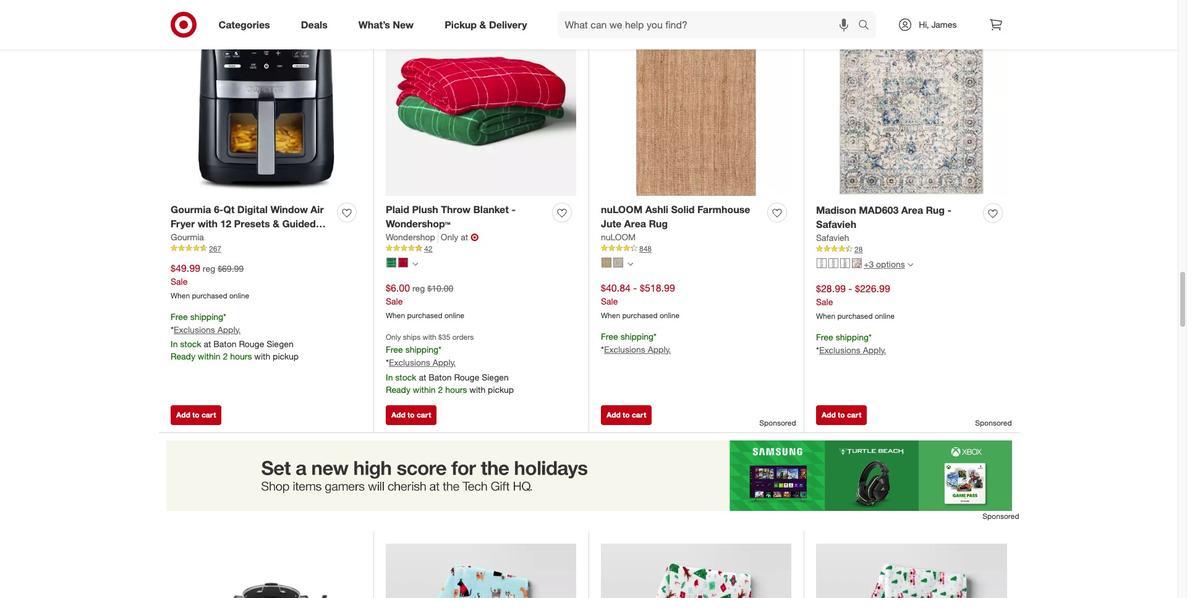 Task type: locate. For each thing, give the bounding box(es) containing it.
gourmia up fryer
[[171, 204, 211, 216]]

free shipping * * exclusions apply. for $226.99
[[816, 332, 886, 355]]

sponsored
[[760, 419, 796, 428], [975, 419, 1012, 428], [983, 512, 1019, 521]]

baton inside free shipping * * exclusions apply. in stock at  baton rouge siegen ready within 2 hours with pickup
[[213, 339, 237, 350]]

0 vertical spatial in
[[171, 339, 178, 350]]

when for $49.99
[[171, 291, 190, 300]]

purchased down $518.99
[[622, 311, 658, 320]]

0 vertical spatial rouge
[[239, 339, 264, 350]]

4 cart from the left
[[847, 411, 862, 420]]

4 add to cart button from the left
[[816, 406, 867, 426]]

reg down 267
[[203, 263, 215, 274]]

what's
[[359, 18, 390, 31]]

when for $40.84
[[601, 311, 620, 320]]

1 vertical spatial pickup
[[488, 384, 514, 395]]

0 horizontal spatial in
[[171, 339, 178, 350]]

0 vertical spatial hours
[[230, 352, 252, 362]]

rug inside madison mad603 area rug  - safavieh
[[926, 204, 945, 217]]

rug down ashli
[[649, 218, 668, 230]]

in inside "only ships with $35 orders free shipping * * exclusions apply. in stock at  baton rouge siegen ready within 2 hours with pickup"
[[386, 372, 393, 383]]

sale down $6.00
[[386, 296, 403, 307]]

267
[[209, 244, 221, 253]]

1 all colors element from the left
[[412, 260, 418, 268]]

gourmia 6-qt digital window air fryer with 12 presets & guided cooking black
[[171, 204, 324, 244]]

dog and cat holiday plush christmas throw blanket blue - wondershop™ image
[[386, 544, 576, 599], [386, 544, 576, 599]]

purchased down $69.99 on the left of the page
[[192, 291, 227, 300]]

online for $226.99
[[875, 312, 895, 321]]

nuloom inside nuloom ashli solid farmhouse jute area rug
[[601, 204, 643, 216]]

-
[[512, 204, 516, 216], [948, 204, 952, 217], [633, 282, 637, 294], [849, 283, 853, 295]]

add to cart for $49.99
[[176, 411, 216, 420]]

free
[[171, 311, 188, 322], [601, 331, 618, 342], [816, 332, 833, 342], [386, 344, 403, 355]]

1 horizontal spatial all colors element
[[628, 260, 633, 268]]

pickup inside "only ships with $35 orders free shipping * * exclusions apply. in stock at  baton rouge siegen ready within 2 hours with pickup"
[[488, 384, 514, 395]]

1 horizontal spatial baton
[[429, 372, 452, 383]]

exclusions inside free shipping * * exclusions apply. in stock at  baton rouge siegen ready within 2 hours with pickup
[[174, 324, 215, 335]]

1 vertical spatial only
[[386, 332, 401, 342]]

free shipping * * exclusions apply. down the $40.84 - $518.99 sale when purchased online
[[601, 331, 671, 355]]

2 vertical spatial at
[[419, 372, 426, 383]]

1 vertical spatial ready
[[386, 384, 411, 395]]

cart for $28.99
[[847, 411, 862, 420]]

1 horizontal spatial 2
[[438, 384, 443, 395]]

add to cart for $28.99
[[822, 411, 862, 420]]

nuloom ashli solid farmhouse jute area rug image
[[601, 5, 792, 196], [601, 5, 792, 196]]

rug up 28 'link'
[[926, 204, 945, 217]]

shipping inside "only ships with $35 orders free shipping * * exclusions apply. in stock at  baton rouge siegen ready within 2 hours with pickup"
[[405, 344, 438, 355]]

1 safavieh from the top
[[816, 218, 857, 231]]

0 horizontal spatial rouge
[[239, 339, 264, 350]]

0 vertical spatial siegen
[[267, 339, 294, 350]]

apply. down $49.99 reg $69.99 sale when purchased online
[[217, 324, 241, 335]]

1 vertical spatial 2
[[438, 384, 443, 395]]

when inside the $40.84 - $518.99 sale when purchased online
[[601, 311, 620, 320]]

purchased down $226.99
[[838, 312, 873, 321]]

at inside "only ships with $35 orders free shipping * * exclusions apply. in stock at  baton rouge siegen ready within 2 hours with pickup"
[[419, 372, 426, 383]]

digital
[[237, 204, 268, 216]]

reg
[[203, 263, 215, 274], [412, 283, 425, 294]]

sale down $28.99
[[816, 297, 833, 307]]

purchased inside $6.00 reg $10.00 sale when purchased online
[[407, 311, 443, 320]]

online down $69.99 on the left of the page
[[229, 291, 249, 300]]

0 vertical spatial within
[[198, 352, 221, 362]]

only down plaid plush throw blanket - wondershop™ on the top left of the page
[[441, 232, 458, 242]]

apply. down $35 on the bottom left of page
[[433, 357, 456, 368]]

- right blanket
[[512, 204, 516, 216]]

when inside $6.00 reg $10.00 sale when purchased online
[[386, 311, 405, 320]]

when up ships
[[386, 311, 405, 320]]

baton
[[213, 339, 237, 350], [429, 372, 452, 383]]

gourmia inside the gourmia 6-qt digital window air fryer with 12 presets & guided cooking black
[[171, 204, 211, 216]]

1 vertical spatial safavieh
[[816, 232, 849, 243]]

1 nuloom from the top
[[601, 204, 643, 216]]

0 horizontal spatial pickup
[[273, 352, 299, 362]]

online up orders
[[445, 311, 464, 320]]

0 horizontal spatial ready
[[171, 352, 195, 362]]

search
[[853, 20, 883, 32]]

wondershop
[[386, 232, 435, 242]]

free shipping * * exclusions apply. down $28.99 - $226.99 sale when purchased online
[[816, 332, 886, 355]]

nuloom
[[601, 204, 643, 216], [601, 232, 636, 242]]

wondershop™
[[386, 218, 451, 230]]

1 vertical spatial siegen
[[482, 372, 509, 383]]

28
[[855, 245, 863, 254]]

1 horizontal spatial rouge
[[454, 372, 479, 383]]

rug
[[926, 204, 945, 217], [649, 218, 668, 230]]

1 horizontal spatial stock
[[395, 372, 417, 383]]

- inside madison mad603 area rug  - safavieh
[[948, 204, 952, 217]]

1 horizontal spatial free shipping * * exclusions apply.
[[816, 332, 886, 355]]

2 horizontal spatial at
[[461, 232, 468, 242]]

free inside "only ships with $35 orders free shipping * * exclusions apply. in stock at  baton rouge siegen ready within 2 hours with pickup"
[[386, 344, 403, 355]]

0 horizontal spatial area
[[624, 218, 646, 230]]

reg for $6.00
[[412, 283, 425, 294]]

free shipping * * exclusions apply. in stock at  baton rouge siegen ready within 2 hours with pickup
[[171, 311, 299, 362]]

- right $40.84
[[633, 282, 637, 294]]

2 to from the left
[[408, 411, 415, 420]]

in
[[171, 339, 178, 350], [386, 372, 393, 383]]

sale down $40.84
[[601, 296, 618, 307]]

cart
[[202, 411, 216, 420], [417, 411, 431, 420], [632, 411, 646, 420], [847, 411, 862, 420]]

1 vertical spatial hours
[[445, 384, 467, 395]]

1 horizontal spatial only
[[441, 232, 458, 242]]

1 vertical spatial nuloom
[[601, 232, 636, 242]]

$40.84 - $518.99 sale when purchased online
[[601, 282, 680, 320]]

when inside $28.99 - $226.99 sale when purchased online
[[816, 312, 836, 321]]

$35
[[439, 332, 450, 342]]

0 vertical spatial only
[[441, 232, 458, 242]]

when inside $49.99 reg $69.99 sale when purchased online
[[171, 291, 190, 300]]

gourmia 6-qt digital window air fryer with 12 presets & guided cooking black image
[[171, 5, 361, 196], [171, 5, 361, 196]]

1 gourmia from the top
[[171, 204, 211, 216]]

within
[[198, 352, 221, 362], [413, 384, 436, 395]]

search button
[[853, 11, 883, 41]]

area right mad603
[[901, 204, 923, 217]]

0 vertical spatial ready
[[171, 352, 195, 362]]

reg right $6.00
[[412, 283, 425, 294]]

free down the $40.84 - $518.99 sale when purchased online
[[601, 331, 618, 342]]

when down $49.99
[[171, 291, 190, 300]]

fryer
[[171, 218, 195, 230]]

1 add to cart button from the left
[[171, 406, 222, 426]]

apply. down $28.99 - $226.99 sale when purchased online
[[863, 345, 886, 355]]

safavieh up silver/ivory icon
[[816, 232, 849, 243]]

0 vertical spatial &
[[480, 18, 486, 31]]

exclusions apply. button down $49.99 reg $69.99 sale when purchased online
[[174, 324, 241, 336]]

jute
[[601, 218, 622, 230]]

when down $28.99
[[816, 312, 836, 321]]

what's new
[[359, 18, 414, 31]]

add for $49.99
[[176, 411, 190, 420]]

$518.99
[[640, 282, 675, 294]]

with inside free shipping * * exclusions apply. in stock at  baton rouge siegen ready within 2 hours with pickup
[[254, 352, 270, 362]]

0 horizontal spatial hours
[[230, 352, 252, 362]]

advertisement region
[[159, 441, 1019, 511]]

0 vertical spatial nuloom
[[601, 204, 643, 216]]

rouge inside free shipping * * exclusions apply. in stock at  baton rouge siegen ready within 2 hours with pickup
[[239, 339, 264, 350]]

0 horizontal spatial at
[[204, 339, 211, 350]]

sale inside $28.99 - $226.99 sale when purchased online
[[816, 297, 833, 307]]

42
[[424, 244, 432, 253]]

1 vertical spatial in
[[386, 372, 393, 383]]

- up 28 'link'
[[948, 204, 952, 217]]

2 inside "only ships with $35 orders free shipping * * exclusions apply. in stock at  baton rouge siegen ready within 2 hours with pickup"
[[438, 384, 443, 395]]

rouge
[[239, 339, 264, 350], [454, 372, 479, 383]]

when for $6.00
[[386, 311, 405, 320]]

$28.99 - $226.99 sale when purchased online
[[816, 283, 895, 321]]

stock inside free shipping * * exclusions apply. in stock at  baton rouge siegen ready within 2 hours with pickup
[[180, 339, 201, 350]]

2 add to cart from the left
[[391, 411, 431, 420]]

select by calphalon with aquashield nonstick 8pc cookware set image
[[171, 544, 361, 599], [171, 544, 361, 599]]

hours inside free shipping * * exclusions apply. in stock at  baton rouge siegen ready within 2 hours with pickup
[[230, 352, 252, 362]]

area
[[901, 204, 923, 217], [624, 218, 646, 230]]

sale for $28.99
[[816, 297, 833, 307]]

safavieh up safavieh link
[[816, 218, 857, 231]]

0 horizontal spatial only
[[386, 332, 401, 342]]

reg inside $6.00 reg $10.00 sale when purchased online
[[412, 283, 425, 294]]

1 vertical spatial gourmia
[[171, 232, 204, 242]]

ships
[[403, 332, 421, 342]]

0 horizontal spatial 2
[[223, 352, 228, 362]]

sale
[[171, 276, 188, 287], [386, 296, 403, 307], [601, 296, 618, 307], [816, 297, 833, 307]]

1 horizontal spatial pickup
[[488, 384, 514, 395]]

2 nuloom from the top
[[601, 232, 636, 242]]

purchased inside the $40.84 - $518.99 sale when purchased online
[[622, 311, 658, 320]]

merry and bright car plush christmas throw blanket white - wondershop™ image
[[816, 544, 1007, 599], [816, 544, 1007, 599]]

with
[[198, 218, 218, 230], [423, 332, 436, 342], [254, 352, 270, 362], [470, 384, 486, 395]]

when down $40.84
[[601, 311, 620, 320]]

& right "pickup" at the top
[[480, 18, 486, 31]]

0 horizontal spatial stock
[[180, 339, 201, 350]]

0 vertical spatial area
[[901, 204, 923, 217]]

apply. inside free shipping * * exclusions apply. in stock at  baton rouge siegen ready within 2 hours with pickup
[[217, 324, 241, 335]]

add
[[176, 411, 190, 420], [391, 411, 406, 420], [607, 411, 621, 420], [822, 411, 836, 420]]

3 to from the left
[[623, 411, 630, 420]]

categories
[[219, 18, 270, 31]]

0 horizontal spatial within
[[198, 352, 221, 362]]

nuloom down jute
[[601, 232, 636, 242]]

$69.99
[[218, 263, 244, 274]]

categories link
[[208, 11, 286, 38]]

0 horizontal spatial reg
[[203, 263, 215, 274]]

madison mad603 area rug  - safavieh image
[[816, 5, 1007, 196], [816, 5, 1007, 196]]

0 vertical spatial stock
[[180, 339, 201, 350]]

3 cart from the left
[[632, 411, 646, 420]]

online for $10.00
[[445, 311, 464, 320]]

only
[[441, 232, 458, 242], [386, 332, 401, 342]]

1 vertical spatial stock
[[395, 372, 417, 383]]

cart for $49.99
[[202, 411, 216, 420]]

0 horizontal spatial &
[[273, 218, 279, 230]]

0 horizontal spatial rug
[[649, 218, 668, 230]]

1 horizontal spatial ready
[[386, 384, 411, 395]]

1 vertical spatial within
[[413, 384, 436, 395]]

sale for $6.00
[[386, 296, 403, 307]]

ready
[[171, 352, 195, 362], [386, 384, 411, 395]]

new
[[393, 18, 414, 31]]

add to cart button for $49.99
[[171, 406, 222, 426]]

2 cart from the left
[[417, 411, 431, 420]]

reg inside $49.99 reg $69.99 sale when purchased online
[[203, 263, 215, 274]]

sale inside the $40.84 - $518.99 sale when purchased online
[[601, 296, 618, 307]]

gourmia down fryer
[[171, 232, 204, 242]]

stock
[[180, 339, 201, 350], [395, 372, 417, 383]]

area inside madison mad603 area rug  - safavieh
[[901, 204, 923, 217]]

- right $28.99
[[849, 283, 853, 295]]

¬
[[471, 231, 479, 244]]

shipping down the $40.84 - $518.99 sale when purchased online
[[621, 331, 654, 342]]

1 add to cart from the left
[[176, 411, 216, 420]]

3 add to cart from the left
[[607, 411, 646, 420]]

purchased for $226.99
[[838, 312, 873, 321]]

black
[[213, 232, 239, 244]]

4 add to cart from the left
[[822, 411, 862, 420]]

free down $6.00 reg $10.00 sale when purchased online
[[386, 344, 403, 355]]

sale inside $49.99 reg $69.99 sale when purchased online
[[171, 276, 188, 287]]

options
[[876, 259, 905, 270]]

2 all colors element from the left
[[628, 260, 633, 268]]

within inside "only ships with $35 orders free shipping * * exclusions apply. in stock at  baton rouge siegen ready within 2 hours with pickup"
[[413, 384, 436, 395]]

exclusions down ships
[[389, 357, 430, 368]]

1 horizontal spatial area
[[901, 204, 923, 217]]

holiday plush christmas throw blanket white - wondershop™ image
[[601, 544, 792, 599], [601, 544, 792, 599]]

fuchsia/ivory image
[[852, 258, 862, 268]]

purchased
[[192, 291, 227, 300], [407, 311, 443, 320], [622, 311, 658, 320], [838, 312, 873, 321]]

- inside the $40.84 - $518.99 sale when purchased online
[[633, 282, 637, 294]]

1 to from the left
[[192, 411, 200, 420]]

& inside the gourmia 6-qt digital window air fryer with 12 presets & guided cooking black
[[273, 218, 279, 230]]

online
[[229, 291, 249, 300], [445, 311, 464, 320], [660, 311, 680, 320], [875, 312, 895, 321]]

free shipping * * exclusions apply. for $518.99
[[601, 331, 671, 355]]

exclusions
[[174, 324, 215, 335], [604, 344, 645, 355], [819, 345, 861, 355], [389, 357, 430, 368]]

0 vertical spatial 2
[[223, 352, 228, 362]]

purchased up ships
[[407, 311, 443, 320]]

in inside free shipping * * exclusions apply. in stock at  baton rouge siegen ready within 2 hours with pickup
[[171, 339, 178, 350]]

$226.99
[[855, 283, 890, 295]]

4 to from the left
[[838, 411, 845, 420]]

online for $69.99
[[229, 291, 249, 300]]

to for $28.99
[[838, 411, 845, 420]]

2 inside free shipping * * exclusions apply. in stock at  baton rouge siegen ready within 2 hours with pickup
[[223, 352, 228, 362]]

all colors + 3 more colors image
[[908, 262, 913, 268]]

1 vertical spatial rug
[[649, 218, 668, 230]]

plush
[[412, 204, 438, 216]]

shipping down $28.99 - $226.99 sale when purchased online
[[836, 332, 869, 342]]

1 horizontal spatial siegen
[[482, 372, 509, 383]]

0 vertical spatial at
[[461, 232, 468, 242]]

0 horizontal spatial baton
[[213, 339, 237, 350]]

cooking
[[171, 232, 210, 244]]

0 horizontal spatial siegen
[[267, 339, 294, 350]]

free down $28.99 - $226.99 sale when purchased online
[[816, 332, 833, 342]]

1 horizontal spatial rug
[[926, 204, 945, 217]]

1 horizontal spatial within
[[413, 384, 436, 395]]

0 vertical spatial rug
[[926, 204, 945, 217]]

orders
[[452, 332, 474, 342]]

pickup
[[445, 18, 477, 31]]

1 cart from the left
[[202, 411, 216, 420]]

3 add to cart button from the left
[[601, 406, 652, 426]]

sale down $49.99
[[171, 276, 188, 287]]

12
[[220, 218, 231, 230]]

delivery
[[489, 18, 527, 31]]

online inside $49.99 reg $69.99 sale when purchased online
[[229, 291, 249, 300]]

plaid plush throw blanket - wondershop™ link
[[386, 203, 547, 231]]

1 horizontal spatial in
[[386, 372, 393, 383]]

shipping down ships
[[405, 344, 438, 355]]

online down $518.99
[[660, 311, 680, 320]]

&
[[480, 18, 486, 31], [273, 218, 279, 230]]

free shipping * * exclusions apply.
[[601, 331, 671, 355], [816, 332, 886, 355]]

sponsored for $40.84 - $518.99
[[760, 419, 796, 428]]

3 add from the left
[[607, 411, 621, 420]]

1 vertical spatial reg
[[412, 283, 425, 294]]

1 horizontal spatial hours
[[445, 384, 467, 395]]

online down $226.99
[[875, 312, 895, 321]]

hours
[[230, 352, 252, 362], [445, 384, 467, 395]]

1 add from the left
[[176, 411, 190, 420]]

all colors element right red icon
[[412, 260, 418, 268]]

1 vertical spatial rouge
[[454, 372, 479, 383]]

free down $49.99 reg $69.99 sale when purchased online
[[171, 311, 188, 322]]

siegen
[[267, 339, 294, 350], [482, 372, 509, 383]]

& down window
[[273, 218, 279, 230]]

shipping inside free shipping * * exclusions apply. in stock at  baton rouge siegen ready within 2 hours with pickup
[[190, 311, 223, 322]]

plaid plush throw blanket - wondershop™ image
[[386, 5, 576, 196], [386, 5, 576, 196]]

online inside $6.00 reg $10.00 sale when purchased online
[[445, 311, 464, 320]]

purchased inside $49.99 reg $69.99 sale when purchased online
[[192, 291, 227, 300]]

nuloom up jute
[[601, 204, 643, 216]]

1 horizontal spatial reg
[[412, 283, 425, 294]]

online inside the $40.84 - $518.99 sale when purchased online
[[660, 311, 680, 320]]

0 vertical spatial gourmia
[[171, 204, 211, 216]]

to
[[192, 411, 200, 420], [408, 411, 415, 420], [623, 411, 630, 420], [838, 411, 845, 420]]

1 vertical spatial &
[[273, 218, 279, 230]]

shipping down $49.99 reg $69.99 sale when purchased online
[[190, 311, 223, 322]]

ready inside free shipping * * exclusions apply. in stock at  baton rouge siegen ready within 2 hours with pickup
[[171, 352, 195, 362]]

2 gourmia from the top
[[171, 232, 204, 242]]

0 horizontal spatial free shipping * * exclusions apply.
[[601, 331, 671, 355]]

all colors element right off white icon
[[628, 260, 633, 268]]

0 vertical spatial pickup
[[273, 352, 299, 362]]

purchased inside $28.99 - $226.99 sale when purchased online
[[838, 312, 873, 321]]

1 vertical spatial area
[[624, 218, 646, 230]]

2 add from the left
[[391, 411, 406, 420]]

add to cart button
[[171, 406, 222, 426], [386, 406, 437, 426], [601, 406, 652, 426], [816, 406, 867, 426]]

2 add to cart button from the left
[[386, 406, 437, 426]]

throw
[[441, 204, 471, 216]]

0 vertical spatial reg
[[203, 263, 215, 274]]

1 vertical spatial baton
[[429, 372, 452, 383]]

exclusions down the $40.84 - $518.99 sale when purchased online
[[604, 344, 645, 355]]

only left ships
[[386, 332, 401, 342]]

0 horizontal spatial all colors element
[[412, 260, 418, 268]]

1 vertical spatial at
[[204, 339, 211, 350]]

area up nuloom link in the top of the page
[[624, 218, 646, 230]]

1 horizontal spatial at
[[419, 372, 426, 383]]

exclusions down $49.99 reg $69.99 sale when purchased online
[[174, 324, 215, 335]]

4 add from the left
[[822, 411, 836, 420]]

0 vertical spatial baton
[[213, 339, 237, 350]]

+3 options
[[864, 259, 905, 270]]

exclusions apply. button down $28.99 - $226.99 sale when purchased online
[[819, 344, 886, 356]]

at
[[461, 232, 468, 242], [204, 339, 211, 350], [419, 372, 426, 383]]

all colors element
[[412, 260, 418, 268], [628, 260, 633, 268]]

safavieh link
[[816, 232, 849, 244]]

ready inside "only ships with $35 orders free shipping * * exclusions apply. in stock at  baton rouge siegen ready within 2 hours with pickup"
[[386, 384, 411, 395]]

sale inside $6.00 reg $10.00 sale when purchased online
[[386, 296, 403, 307]]

online inside $28.99 - $226.99 sale when purchased online
[[875, 312, 895, 321]]

0 vertical spatial safavieh
[[816, 218, 857, 231]]

red image
[[398, 258, 408, 267]]

all colors image
[[628, 262, 633, 267]]



Task type: describe. For each thing, give the bounding box(es) containing it.
farmhouse
[[698, 204, 750, 216]]

add to cart button for $6.00
[[386, 406, 437, 426]]

pickup & delivery
[[445, 18, 527, 31]]

only inside "only ships with $35 orders free shipping * * exclusions apply. in stock at  baton rouge siegen ready within 2 hours with pickup"
[[386, 332, 401, 342]]

add to cart button for $40.84
[[601, 406, 652, 426]]

+3
[[864, 259, 874, 270]]

plaid
[[386, 204, 409, 216]]

only inside wondershop only at ¬
[[441, 232, 458, 242]]

grey/ivory image
[[817, 258, 827, 268]]

james
[[932, 19, 957, 30]]

$10.00
[[427, 283, 453, 294]]

wondershop link
[[386, 231, 438, 244]]

solid
[[671, 204, 695, 216]]

all colors element for $40.84
[[628, 260, 633, 268]]

$6.00
[[386, 282, 410, 294]]

nuloom link
[[601, 231, 636, 244]]

guided
[[282, 218, 316, 230]]

plaid plush throw blanket - wondershop™
[[386, 204, 516, 230]]

- inside $28.99 - $226.99 sale when purchased online
[[849, 283, 853, 295]]

sale for $40.84
[[601, 296, 618, 307]]

848 link
[[601, 244, 792, 254]]

madison mad603 area rug  - safavieh
[[816, 204, 952, 231]]

all colors + 3 more colors element
[[908, 261, 913, 268]]

all colors element for $6.00
[[412, 260, 418, 268]]

28 link
[[816, 244, 1007, 255]]

hi,
[[919, 19, 929, 30]]

only ships with $35 orders free shipping * * exclusions apply. in stock at  baton rouge siegen ready within 2 hours with pickup
[[386, 332, 514, 395]]

area inside nuloom ashli solid farmhouse jute area rug
[[624, 218, 646, 230]]

sale for $49.99
[[171, 276, 188, 287]]

exclusions apply. button down ships
[[389, 357, 456, 369]]

online for $518.99
[[660, 311, 680, 320]]

turquoise/ivory image
[[840, 258, 850, 268]]

presets
[[234, 218, 270, 230]]

hours inside "only ships with $35 orders free shipping * * exclusions apply. in stock at  baton rouge siegen ready within 2 hours with pickup"
[[445, 384, 467, 395]]

window
[[270, 204, 308, 216]]

exclusions down $28.99 - $226.99 sale when purchased online
[[819, 345, 861, 355]]

apply. inside "only ships with $35 orders free shipping * * exclusions apply. in stock at  baton rouge siegen ready within 2 hours with pickup"
[[433, 357, 456, 368]]

deals
[[301, 18, 328, 31]]

add to cart button for $28.99
[[816, 406, 867, 426]]

exclusions apply. button down the $40.84 - $518.99 sale when purchased online
[[604, 344, 671, 356]]

nuloom ashli solid farmhouse jute area rug link
[[601, 203, 762, 231]]

to for $40.84
[[623, 411, 630, 420]]

reg for $49.99
[[203, 263, 215, 274]]

nuloom for nuloom
[[601, 232, 636, 242]]

848
[[639, 244, 652, 253]]

baton inside "only ships with $35 orders free shipping * * exclusions apply. in stock at  baton rouge siegen ready within 2 hours with pickup"
[[429, 372, 452, 383]]

what's new link
[[348, 11, 429, 38]]

wondershop only at ¬
[[386, 231, 479, 244]]

exclusions inside "only ships with $35 orders free shipping * * exclusions apply. in stock at  baton rouge siegen ready within 2 hours with pickup"
[[389, 357, 430, 368]]

free inside free shipping * * exclusions apply. in stock at  baton rouge siegen ready within 2 hours with pickup
[[171, 311, 188, 322]]

cart for $40.84
[[632, 411, 646, 420]]

$40.84
[[601, 282, 631, 294]]

sponsored for $28.99 - $226.99
[[975, 419, 1012, 428]]

all colors image
[[412, 262, 418, 267]]

silver/ivory image
[[829, 258, 839, 268]]

at inside free shipping * * exclusions apply. in stock at  baton rouge siegen ready within 2 hours with pickup
[[204, 339, 211, 350]]

blanket
[[473, 204, 509, 216]]

$28.99
[[816, 283, 846, 295]]

siegen inside free shipping * * exclusions apply. in stock at  baton rouge siegen ready within 2 hours with pickup
[[267, 339, 294, 350]]

safavieh inside madison mad603 area rug  - safavieh
[[816, 218, 857, 231]]

nuloom for nuloom ashli solid farmhouse jute area rug
[[601, 204, 643, 216]]

siegen inside "only ships with $35 orders free shipping * * exclusions apply. in stock at  baton rouge siegen ready within 2 hours with pickup"
[[482, 372, 509, 383]]

$49.99 reg $69.99 sale when purchased online
[[171, 262, 249, 300]]

to for $6.00
[[408, 411, 415, 420]]

deals link
[[290, 11, 343, 38]]

madison
[[816, 204, 856, 217]]

at inside wondershop only at ¬
[[461, 232, 468, 242]]

mad603
[[859, 204, 899, 217]]

2 safavieh from the top
[[816, 232, 849, 243]]

purchased for $10.00
[[407, 311, 443, 320]]

rug inside nuloom ashli solid farmhouse jute area rug
[[649, 218, 668, 230]]

qt
[[223, 204, 235, 216]]

nuloom ashli solid farmhouse jute area rug
[[601, 204, 750, 230]]

when for $28.99
[[816, 312, 836, 321]]

$6.00 reg $10.00 sale when purchased online
[[386, 282, 464, 320]]

add to cart for $40.84
[[607, 411, 646, 420]]

pickup inside free shipping * * exclusions apply. in stock at  baton rouge siegen ready within 2 hours with pickup
[[273, 352, 299, 362]]

gourmia for gourmia 6-qt digital window air fryer with 12 presets & guided cooking black
[[171, 204, 211, 216]]

$49.99
[[171, 262, 200, 275]]

natural image
[[602, 258, 612, 267]]

apply. down the $40.84 - $518.99 sale when purchased online
[[648, 344, 671, 355]]

rouge inside "only ships with $35 orders free shipping * * exclusions apply. in stock at  baton rouge siegen ready within 2 hours with pickup"
[[454, 372, 479, 383]]

- inside plaid plush throw blanket - wondershop™
[[512, 204, 516, 216]]

add to cart for $6.00
[[391, 411, 431, 420]]

gourmia link
[[171, 231, 204, 244]]

1 horizontal spatial &
[[480, 18, 486, 31]]

with inside the gourmia 6-qt digital window air fryer with 12 presets & guided cooking black
[[198, 218, 218, 230]]

purchased for $518.99
[[622, 311, 658, 320]]

air
[[311, 204, 324, 216]]

green/white image
[[386, 258, 396, 267]]

cart for $6.00
[[417, 411, 431, 420]]

add for $6.00
[[391, 411, 406, 420]]

What can we help you find? suggestions appear below search field
[[558, 11, 862, 38]]

stock inside "only ships with $35 orders free shipping * * exclusions apply. in stock at  baton rouge siegen ready within 2 hours with pickup"
[[395, 372, 417, 383]]

purchased for $69.99
[[192, 291, 227, 300]]

to for $49.99
[[192, 411, 200, 420]]

+3 options button
[[811, 255, 919, 275]]

gourmia 6-qt digital window air fryer with 12 presets & guided cooking black link
[[171, 203, 332, 244]]

gourmia for gourmia
[[171, 232, 204, 242]]

within inside free shipping * * exclusions apply. in stock at  baton rouge siegen ready within 2 hours with pickup
[[198, 352, 221, 362]]

hi, james
[[919, 19, 957, 30]]

pickup & delivery link
[[434, 11, 543, 38]]

6-
[[214, 204, 223, 216]]

add for $28.99
[[822, 411, 836, 420]]

add for $40.84
[[607, 411, 621, 420]]

267 link
[[171, 244, 361, 254]]

madison mad603 area rug  - safavieh link
[[816, 204, 978, 232]]

42 link
[[386, 244, 576, 254]]

off white image
[[613, 258, 623, 267]]

ashli
[[645, 204, 668, 216]]



Task type: vqa. For each thing, say whether or not it's contained in the screenshot.
Saturated on the top of the page
no



